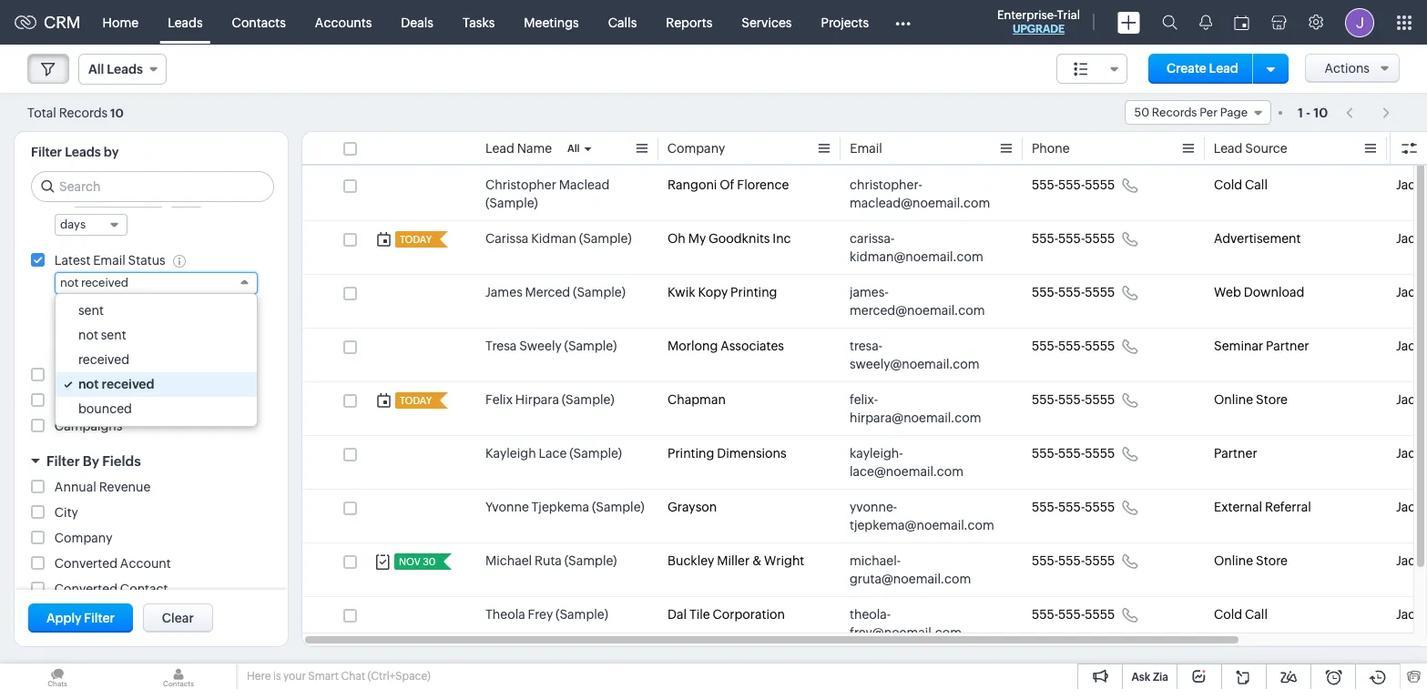 Task type: vqa. For each thing, say whether or not it's contained in the screenshot.
tresa- sweely@noemail.com Link
yes



Task type: locate. For each thing, give the bounding box(es) containing it.
6 5555 from the top
[[1085, 447, 1116, 461]]

2 call from the top
[[1246, 608, 1268, 622]]

1 cold call from the top
[[1215, 178, 1268, 192]]

4 555-555-5555 from the top
[[1032, 339, 1116, 354]]

2 vertical spatial received
[[102, 378, 154, 392]]

jacob for christopher- maclead@noemail.com
[[1397, 178, 1428, 192]]

signals image
[[1200, 15, 1213, 30]]

online for felix- hirpara@noemail.com
[[1215, 393, 1254, 407]]

(sample) right hirpara
[[562, 393, 615, 407]]

0 vertical spatial filter
[[31, 145, 62, 159]]

555-555-5555 for james- merced@noemail.com
[[1032, 285, 1116, 300]]

online store down seminar partner
[[1215, 393, 1288, 407]]

filter inside dropdown button
[[46, 454, 80, 470]]

9 5555 from the top
[[1085, 608, 1116, 622]]

buckley
[[668, 554, 715, 569]]

1 vertical spatial partner
[[1215, 447, 1258, 461]]

company
[[668, 141, 726, 156], [55, 532, 113, 546]]

(sample) right tjepkema
[[592, 500, 645, 515]]

row group
[[303, 168, 1428, 690]]

1 vertical spatial not
[[78, 328, 98, 343]]

not inside not received option
[[78, 378, 99, 392]]

reports
[[666, 15, 713, 30]]

list box containing sent
[[56, 295, 257, 427]]

0 vertical spatial not received
[[60, 276, 128, 290]]

michael
[[486, 554, 532, 569]]

trial
[[1058, 8, 1081, 22]]

-
[[1307, 105, 1311, 120]]

dal tile corporation
[[668, 608, 785, 622]]

phone
[[1032, 141, 1070, 156]]

1 vertical spatial cold
[[1215, 608, 1243, 622]]

1 vertical spatial store
[[1257, 554, 1288, 569]]

10 right -
[[1314, 105, 1329, 120]]

contacts image
[[121, 664, 236, 690]]

555-555-5555 for tresa- sweely@noemail.com
[[1032, 339, 1116, 354]]

2 cold from the top
[[1215, 608, 1243, 622]]

not up the notes
[[78, 378, 99, 392]]

converted up converted contact
[[55, 557, 118, 572]]

filter down converted contact
[[84, 611, 115, 626]]

0 vertical spatial email
[[850, 141, 883, 156]]

kayleigh-
[[850, 447, 904, 461]]

2 today from the top
[[400, 395, 432, 406]]

0 vertical spatial cold call
[[1215, 178, 1268, 192]]

not sent option
[[56, 324, 257, 348]]

filter down total
[[31, 145, 62, 159]]

frey@noemail.com
[[850, 626, 962, 641]]

leads right home link
[[168, 15, 203, 30]]

online
[[1215, 393, 1254, 407], [1215, 554, 1254, 569]]

(sample) for christopher maclead (sample)
[[486, 196, 538, 210]]

1 vertical spatial sent
[[101, 328, 126, 343]]

2 vertical spatial not
[[78, 378, 99, 392]]

0 vertical spatial today link
[[395, 231, 434, 248]]

1 vertical spatial today link
[[395, 393, 434, 409]]

by
[[104, 145, 119, 159]]

(sample) inside christopher maclead (sample)
[[486, 196, 538, 210]]

activities
[[55, 368, 109, 383]]

kayleigh
[[486, 447, 536, 461]]

calls
[[608, 15, 637, 30]]

james merced (sample) link
[[486, 283, 626, 302]]

tresa-
[[850, 339, 883, 354]]

kwik
[[668, 285, 696, 300]]

felix hirpara (sample) link
[[486, 391, 615, 409]]

(sample) down christopher
[[486, 196, 538, 210]]

3 555-555-5555 from the top
[[1032, 285, 1116, 300]]

1 vertical spatial company
[[55, 532, 113, 546]]

6 555-555-5555 from the top
[[1032, 447, 1116, 461]]

filter for filter leads by
[[31, 145, 62, 159]]

received option
[[56, 348, 257, 373]]

nov
[[399, 557, 421, 568]]

0 horizontal spatial partner
[[1215, 447, 1258, 461]]

list box
[[56, 295, 257, 427]]

5555 for yvonne- tjepkema@noemail.com
[[1085, 500, 1116, 515]]

lead for lead 
[[1397, 141, 1426, 156]]

email
[[850, 141, 883, 156], [93, 253, 126, 268]]

leads
[[168, 15, 203, 30], [65, 145, 101, 159]]

0 vertical spatial cold
[[1215, 178, 1243, 192]]

7 jacob from the top
[[1397, 500, 1428, 515]]

(sample) right sweely
[[565, 339, 617, 354]]

james-
[[850, 285, 889, 300]]

converted up the apply filter
[[55, 583, 118, 597]]

printing right kopy
[[731, 285, 778, 300]]

email right latest
[[93, 253, 126, 268]]

today link
[[395, 231, 434, 248], [395, 393, 434, 409]]

1 today link from the top
[[395, 231, 434, 248]]

leads left "by"
[[65, 145, 101, 159]]

my
[[689, 231, 706, 246]]

michael ruta (sample)
[[486, 554, 617, 569]]

here
[[247, 671, 271, 683]]

1 5555 from the top
[[1085, 178, 1116, 192]]

tresa- sweely@noemail.com link
[[850, 337, 996, 374]]

not received inside not received option
[[78, 378, 154, 392]]

0 vertical spatial partner
[[1267, 339, 1310, 354]]

(sample) right lace
[[570, 447, 622, 461]]

0 horizontal spatial printing
[[668, 447, 715, 461]]

online down seminar
[[1215, 393, 1254, 407]]

8 5555 from the top
[[1085, 554, 1116, 569]]

1 horizontal spatial company
[[668, 141, 726, 156]]

1 horizontal spatial partner
[[1267, 339, 1310, 354]]

(sample) for kayleigh lace (sample)
[[570, 447, 622, 461]]

company down the city
[[55, 532, 113, 546]]

0 horizontal spatial company
[[55, 532, 113, 546]]

filter
[[31, 145, 62, 159], [46, 454, 80, 470], [84, 611, 115, 626]]

0 horizontal spatial leads
[[65, 145, 101, 159]]

1 vertical spatial online
[[1215, 554, 1254, 569]]

partner up the external
[[1215, 447, 1258, 461]]

5 jacob from the top
[[1397, 393, 1428, 407]]

0 vertical spatial converted
[[55, 557, 118, 572]]

city
[[55, 506, 78, 521]]

not sent
[[78, 328, 126, 343]]

printing up the grayson
[[668, 447, 715, 461]]

carissa-
[[850, 231, 895, 246]]

sent down sent option
[[101, 328, 126, 343]]

online store
[[1215, 393, 1288, 407], [1215, 554, 1288, 569]]

sent option
[[56, 299, 257, 324]]

projects link
[[807, 0, 884, 44]]

1 jacob from the top
[[1397, 178, 1428, 192]]

lead
[[1210, 61, 1239, 76], [486, 141, 515, 156], [1215, 141, 1244, 156], [1397, 141, 1426, 156]]

not inside not sent option
[[78, 328, 98, 343]]

1 today from the top
[[400, 234, 432, 245]]

company up rangoni
[[668, 141, 726, 156]]

jacob for theola- frey@noemail.com
[[1397, 608, 1428, 622]]

theola
[[486, 608, 526, 622]]

1 horizontal spatial email
[[850, 141, 883, 156]]

(sample) for tresa sweely (sample)
[[565, 339, 617, 354]]

jacob for james- merced@noemail.com
[[1397, 285, 1428, 300]]

leads link
[[153, 0, 217, 44]]

cold call for theola- frey@noemail.com
[[1215, 608, 1268, 622]]

referral
[[1266, 500, 1312, 515]]

3 5555 from the top
[[1085, 285, 1116, 300]]

1 horizontal spatial printing
[[731, 285, 778, 300]]

2 vertical spatial filter
[[84, 611, 115, 626]]

(sample) right merced on the top left of the page
[[573, 285, 626, 300]]

received down latest email status
[[81, 276, 128, 290]]

0 vertical spatial printing
[[731, 285, 778, 300]]

1 vertical spatial today
[[400, 395, 432, 406]]

received up bounced
[[102, 378, 154, 392]]

converted
[[55, 557, 118, 572], [55, 583, 118, 597]]

1 cold from the top
[[1215, 178, 1243, 192]]

fields
[[102, 454, 141, 470]]

0 horizontal spatial 10
[[110, 106, 124, 120]]

2 online store from the top
[[1215, 554, 1288, 569]]

not up 'activities'
[[78, 328, 98, 343]]

2 store from the top
[[1257, 554, 1288, 569]]

0 vertical spatial leads
[[168, 15, 203, 30]]

(sample)
[[486, 196, 538, 210], [579, 231, 632, 246], [573, 285, 626, 300], [565, 339, 617, 354], [562, 393, 615, 407], [570, 447, 622, 461], [592, 500, 645, 515], [565, 554, 617, 569], [556, 608, 609, 622]]

filter left by
[[46, 454, 80, 470]]

1 call from the top
[[1246, 178, 1268, 192]]

tjepkema
[[532, 500, 590, 515]]

not received up bounced
[[78, 378, 154, 392]]

printing dimensions
[[668, 447, 787, 461]]

1 vertical spatial not received
[[78, 378, 154, 392]]

0 vertical spatial not
[[60, 276, 79, 290]]

projects
[[821, 15, 869, 30]]

6 jacob from the top
[[1397, 447, 1428, 461]]

10 inside total records 10
[[110, 106, 124, 120]]

christopher- maclead@noemail.com link
[[850, 176, 996, 212]]

search element
[[1152, 0, 1189, 45]]

received inside field
[[81, 276, 128, 290]]

10
[[1314, 105, 1329, 120], [110, 106, 124, 120]]

1 vertical spatial online store
[[1215, 554, 1288, 569]]

1 vertical spatial email
[[93, 253, 126, 268]]

sent up not sent in the left top of the page
[[78, 304, 104, 318]]

9 555-555-5555 from the top
[[1032, 608, 1116, 622]]

navigation
[[1338, 99, 1401, 126]]

web
[[1215, 285, 1242, 300]]

0 vertical spatial today
[[400, 234, 432, 245]]

apply filter
[[46, 611, 115, 626]]

7 5555 from the top
[[1085, 500, 1116, 515]]

not
[[60, 276, 79, 290], [78, 328, 98, 343], [78, 378, 99, 392]]

1 vertical spatial cold call
[[1215, 608, 1268, 622]]

download
[[1244, 285, 1305, 300]]

received down not sent in the left top of the page
[[78, 353, 129, 368]]

9 jacob from the top
[[1397, 608, 1428, 622]]

online store down external referral
[[1215, 554, 1288, 569]]

1 vertical spatial converted
[[55, 583, 118, 597]]

4 jacob from the top
[[1397, 339, 1428, 354]]

tresa sweely (sample)
[[486, 339, 617, 354]]

morlong
[[668, 339, 718, 354]]

search image
[[1163, 15, 1178, 30]]

1 online from the top
[[1215, 393, 1254, 407]]

received
[[81, 276, 128, 290], [78, 353, 129, 368], [102, 378, 154, 392]]

lace
[[539, 447, 567, 461]]

theola frey (sample) link
[[486, 606, 609, 624]]

0 vertical spatial call
[[1246, 178, 1268, 192]]

chats image
[[0, 664, 115, 690]]

1 vertical spatial filter
[[46, 454, 80, 470]]

1 vertical spatial received
[[78, 353, 129, 368]]

upgrade
[[1013, 23, 1065, 36]]

annual revenue
[[55, 481, 151, 495]]

not received down latest email status
[[60, 276, 128, 290]]

1 horizontal spatial leads
[[168, 15, 203, 30]]

bounced
[[78, 402, 132, 417]]

goodknits
[[709, 231, 770, 246]]

1 vertical spatial printing
[[668, 447, 715, 461]]

1 555-555-5555 from the top
[[1032, 178, 1116, 192]]

not for not received option at the left bottom of the page
[[78, 378, 99, 392]]

not down latest
[[60, 276, 79, 290]]

james- merced@noemail.com link
[[850, 283, 996, 320]]

michael ruta (sample) link
[[486, 552, 617, 570]]

Search text field
[[32, 172, 273, 201]]

maclead@noemail.com
[[850, 196, 991, 210]]

accounts
[[315, 15, 372, 30]]

3 jacob from the top
[[1397, 285, 1428, 300]]

email up christopher-
[[850, 141, 883, 156]]

8 jacob from the top
[[1397, 554, 1428, 569]]

2 5555 from the top
[[1085, 231, 1116, 246]]

call
[[1246, 178, 1268, 192], [1246, 608, 1268, 622]]

store for michael- gruta@noemail.com
[[1257, 554, 1288, 569]]

1 vertical spatial call
[[1246, 608, 1268, 622]]

(sample) right kidman
[[579, 231, 632, 246]]

0 vertical spatial store
[[1257, 393, 1288, 407]]

0 vertical spatial received
[[81, 276, 128, 290]]

2 today link from the top
[[395, 393, 434, 409]]

lead inside button
[[1210, 61, 1239, 76]]

0 vertical spatial online store
[[1215, 393, 1288, 407]]

1 online store from the top
[[1215, 393, 1288, 407]]

2 cold call from the top
[[1215, 608, 1268, 622]]

5555 for christopher- maclead@noemail.com
[[1085, 178, 1116, 192]]

(sample) right frey
[[556, 608, 609, 622]]

christopher maclead (sample)
[[486, 178, 610, 210]]

yvonne- tjepkema@noemail.com link
[[850, 498, 996, 535]]

1 vertical spatial leads
[[65, 145, 101, 159]]

apply filter button
[[28, 604, 133, 633]]

store down seminar partner
[[1257, 393, 1288, 407]]

(sample) right ruta
[[565, 554, 617, 569]]

2 converted from the top
[[55, 583, 118, 597]]

theola- frey@noemail.com link
[[850, 606, 996, 642]]

carissa- kidman@noemail.com link
[[850, 230, 996, 266]]

maclead
[[559, 178, 610, 192]]

online store for michael- gruta@noemail.com
[[1215, 554, 1288, 569]]

of
[[720, 178, 735, 192]]

call for theola- frey@noemail.com
[[1246, 608, 1268, 622]]

0 vertical spatial company
[[668, 141, 726, 156]]

5 555-555-5555 from the top
[[1032, 393, 1116, 407]]

zia
[[1154, 672, 1169, 684]]

kopy
[[698, 285, 728, 300]]

call for christopher- maclead@noemail.com
[[1246, 178, 1268, 192]]

received inside option
[[102, 378, 154, 392]]

partner right seminar
[[1267, 339, 1310, 354]]

online down the external
[[1215, 554, 1254, 569]]

10 right records
[[110, 106, 124, 120]]

yvonne- tjepkema@noemail.com
[[850, 500, 995, 533]]

cold for christopher- maclead@noemail.com
[[1215, 178, 1243, 192]]

1 store from the top
[[1257, 393, 1288, 407]]

2 online from the top
[[1215, 554, 1254, 569]]

7 555-555-5555 from the top
[[1032, 500, 1116, 515]]

hirpara@noemail.com
[[850, 411, 982, 426]]

4 5555 from the top
[[1085, 339, 1116, 354]]

1 horizontal spatial 10
[[1314, 105, 1329, 120]]

sweely
[[520, 339, 562, 354]]

(sample) for james merced (sample)
[[573, 285, 626, 300]]

0 vertical spatial online
[[1215, 393, 1254, 407]]

online store for felix- hirpara@noemail.com
[[1215, 393, 1288, 407]]

store down external referral
[[1257, 554, 1288, 569]]

1 converted from the top
[[55, 557, 118, 572]]



Task type: describe. For each thing, give the bounding box(es) containing it.
lace@noemail.com
[[850, 465, 964, 479]]

corporation
[[713, 608, 785, 622]]

ask zia
[[1132, 672, 1169, 684]]

records
[[59, 105, 108, 120]]

signals element
[[1189, 0, 1224, 45]]

enterprise-trial upgrade
[[998, 8, 1081, 36]]

converted for converted contact
[[55, 583, 118, 597]]

carissa kidman (sample) link
[[486, 230, 632, 248]]

bounced option
[[56, 398, 257, 422]]

latest email status
[[55, 253, 166, 268]]

jacob for yvonne- tjepkema@noemail.com
[[1397, 500, 1428, 515]]

external referral
[[1215, 500, 1312, 515]]

today for carissa kidman (sample)
[[400, 234, 432, 245]]

all
[[568, 143, 580, 154]]

not received inside not received field
[[60, 276, 128, 290]]

(sample) for yvonne tjepkema (sample)
[[592, 500, 645, 515]]

not received field
[[55, 273, 258, 295]]

lead name
[[486, 141, 552, 156]]

meetings link
[[510, 0, 594, 44]]

chapman
[[668, 393, 726, 407]]

not received option
[[56, 373, 257, 398]]

theola frey (sample)
[[486, 608, 609, 622]]

0 horizontal spatial email
[[93, 253, 126, 268]]

home link
[[88, 0, 153, 44]]

(sample) for theola frey (sample)
[[556, 608, 609, 622]]

home
[[103, 15, 139, 30]]

crm
[[44, 13, 81, 32]]

latest
[[55, 253, 91, 268]]

michael- gruta@noemail.com link
[[850, 552, 996, 589]]

lead for lead source
[[1215, 141, 1244, 156]]

filter inside button
[[84, 611, 115, 626]]

felix-
[[850, 393, 879, 407]]

tile
[[690, 608, 710, 622]]

felix hirpara (sample)
[[486, 393, 615, 407]]

total
[[27, 105, 56, 120]]

tasks
[[463, 15, 495, 30]]

lead for lead name
[[486, 141, 515, 156]]

filter by fields
[[46, 454, 141, 470]]

frey
[[528, 608, 553, 622]]

555-555-5555 for kayleigh- lace@noemail.com
[[1032, 447, 1116, 461]]

create
[[1167, 61, 1207, 76]]

web download
[[1215, 285, 1305, 300]]

not for not sent option at the left of the page
[[78, 328, 98, 343]]

merced@noemail.com
[[850, 303, 985, 318]]

smart
[[308, 671, 339, 683]]

555-555-5555 for yvonne- tjepkema@noemail.com
[[1032, 500, 1116, 515]]

services link
[[727, 0, 807, 44]]

lead 
[[1397, 141, 1428, 156]]

(sample) for felix hirpara (sample)
[[562, 393, 615, 407]]

campaigns
[[55, 419, 122, 434]]

annual
[[55, 481, 96, 495]]

notes
[[55, 394, 89, 409]]

row group containing christopher maclead (sample)
[[303, 168, 1428, 690]]

contacts link
[[217, 0, 301, 44]]

contact
[[120, 583, 168, 597]]

here is your smart chat (ctrl+space)
[[247, 671, 431, 683]]

kwik kopy printing
[[668, 285, 778, 300]]

associates
[[721, 339, 785, 354]]

2 jacob from the top
[[1397, 231, 1428, 246]]

michael- gruta@noemail.com
[[850, 554, 972, 587]]

kayleigh- lace@noemail.com
[[850, 447, 964, 479]]

store for felix- hirpara@noemail.com
[[1257, 393, 1288, 407]]

5555 for theola- frey@noemail.com
[[1085, 608, 1116, 622]]

kidman@noemail.com
[[850, 250, 984, 264]]

cold call for christopher- maclead@noemail.com
[[1215, 178, 1268, 192]]

cold for theola- frey@noemail.com
[[1215, 608, 1243, 622]]

today link for felix
[[395, 393, 434, 409]]

10 for total records 10
[[110, 106, 124, 120]]

hirpara
[[516, 393, 559, 407]]

seminar
[[1215, 339, 1264, 354]]

tasks link
[[448, 0, 510, 44]]

555-555-5555 for theola- frey@noemail.com
[[1032, 608, 1116, 622]]

gruta@noemail.com
[[850, 572, 972, 587]]

not inside not received field
[[60, 276, 79, 290]]

30
[[423, 557, 436, 568]]

5555 for kayleigh- lace@noemail.com
[[1085, 447, 1116, 461]]

kayleigh lace (sample) link
[[486, 445, 622, 463]]

0 vertical spatial sent
[[78, 304, 104, 318]]

10 for 1 - 10
[[1314, 105, 1329, 120]]

5 5555 from the top
[[1085, 393, 1116, 407]]

enterprise-
[[998, 8, 1058, 22]]

contacts
[[232, 15, 286, 30]]

today link for carissa
[[395, 231, 434, 248]]

status
[[128, 253, 166, 268]]

5555 for tresa- sweely@noemail.com
[[1085, 339, 1116, 354]]

yvonne-
[[850, 500, 898, 515]]

carissa- kidman@noemail.com
[[850, 231, 984, 264]]

555-555-5555 for christopher- maclead@noemail.com
[[1032, 178, 1116, 192]]

inc
[[773, 231, 791, 246]]

jacob for kayleigh- lace@noemail.com
[[1397, 447, 1428, 461]]

online for michael- gruta@noemail.com
[[1215, 554, 1254, 569]]

ask
[[1132, 672, 1151, 684]]

meetings
[[524, 15, 579, 30]]

clear
[[162, 611, 194, 626]]

michael-
[[850, 554, 901, 569]]

sweely@noemail.com
[[850, 357, 980, 372]]

nov 30
[[399, 557, 436, 568]]

converted for converted account
[[55, 557, 118, 572]]

theola- frey@noemail.com
[[850, 608, 962, 641]]

1 - 10
[[1298, 105, 1329, 120]]

(sample) for michael ruta (sample)
[[565, 554, 617, 569]]

today for felix hirpara (sample)
[[400, 395, 432, 406]]

2 555-555-5555 from the top
[[1032, 231, 1116, 246]]

received inside option
[[78, 353, 129, 368]]

merced
[[525, 285, 571, 300]]

(sample) for carissa kidman (sample)
[[579, 231, 632, 246]]

filter for filter by fields
[[46, 454, 80, 470]]

reports link
[[652, 0, 727, 44]]

8 555-555-5555 from the top
[[1032, 554, 1116, 569]]

tresa
[[486, 339, 517, 354]]

converted contact
[[55, 583, 168, 597]]

james- merced@noemail.com
[[850, 285, 985, 318]]

grayson
[[668, 500, 717, 515]]

kidman
[[531, 231, 577, 246]]

your
[[283, 671, 306, 683]]

deals link
[[387, 0, 448, 44]]

tjepkema@noemail.com
[[850, 518, 995, 533]]

services
[[742, 15, 792, 30]]

total records 10
[[27, 105, 124, 120]]

morlong associates
[[668, 339, 785, 354]]

5555 for james- merced@noemail.com
[[1085, 285, 1116, 300]]

wright
[[765, 554, 805, 569]]

actions
[[1325, 61, 1370, 76]]

jacob for tresa- sweely@noemail.com
[[1397, 339, 1428, 354]]



